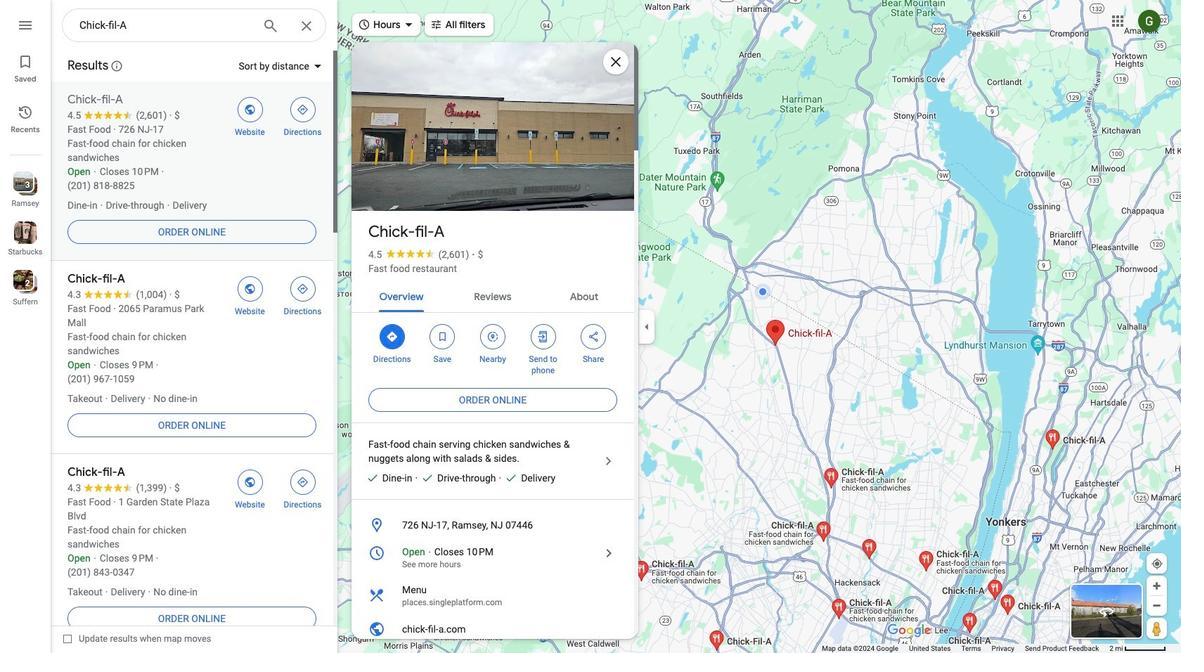 Task type: locate. For each thing, give the bounding box(es) containing it.
list
[[0, 0, 51, 654]]

collapse side panel image
[[639, 319, 655, 335]]

None search field
[[62, 8, 326, 47]]

4.5 stars image
[[382, 249, 439, 258]]

2 places element
[[15, 277, 30, 290]]

show street view coverage image
[[1147, 618, 1168, 639]]

none search field inside google maps element
[[62, 8, 326, 47]]

3 places element
[[15, 179, 30, 191]]

None field
[[79, 17, 251, 34]]

chick-fil-a main content
[[343, 42, 643, 654]]

none checkbox inside google maps element
[[63, 630, 211, 648]]

menu image
[[17, 17, 34, 34]]

None checkbox
[[63, 630, 211, 648]]

offers delivery group
[[499, 471, 556, 485]]

none field inside chick-fil-a field
[[79, 17, 251, 34]]

tab list
[[352, 279, 635, 312]]

show your location image
[[1152, 558, 1164, 571]]

photo of chick-fil-a image
[[343, 42, 643, 211]]

has drive-through group
[[415, 471, 496, 485]]



Task type: vqa. For each thing, say whether or not it's contained in the screenshot.
the Menu 'icon'
yes



Task type: describe. For each thing, give the bounding box(es) containing it.
serves dine-in group
[[360, 471, 413, 485]]

2,601 reviews element
[[439, 249, 469, 260]]

google maps element
[[0, 0, 1182, 654]]

zoom in image
[[1152, 581, 1163, 592]]

learn more about legal disclosure regarding public reviews on google maps image
[[111, 60, 123, 72]]

price: inexpensive element
[[478, 249, 484, 260]]

google account: gary orlando  
(orlandogary85@gmail.com) image
[[1139, 10, 1162, 32]]

street view image
[[1099, 604, 1116, 621]]

zoom out image
[[1152, 601, 1163, 611]]

tab list inside 'chick-fil-a' main content
[[352, 279, 635, 312]]

actions for chick-fil-a region
[[352, 313, 635, 383]]

information for chick-fil-a region
[[352, 511, 635, 654]]

Chick-fil-A field
[[62, 8, 326, 47]]

results for chick-fil-a feed
[[51, 49, 338, 647]]



